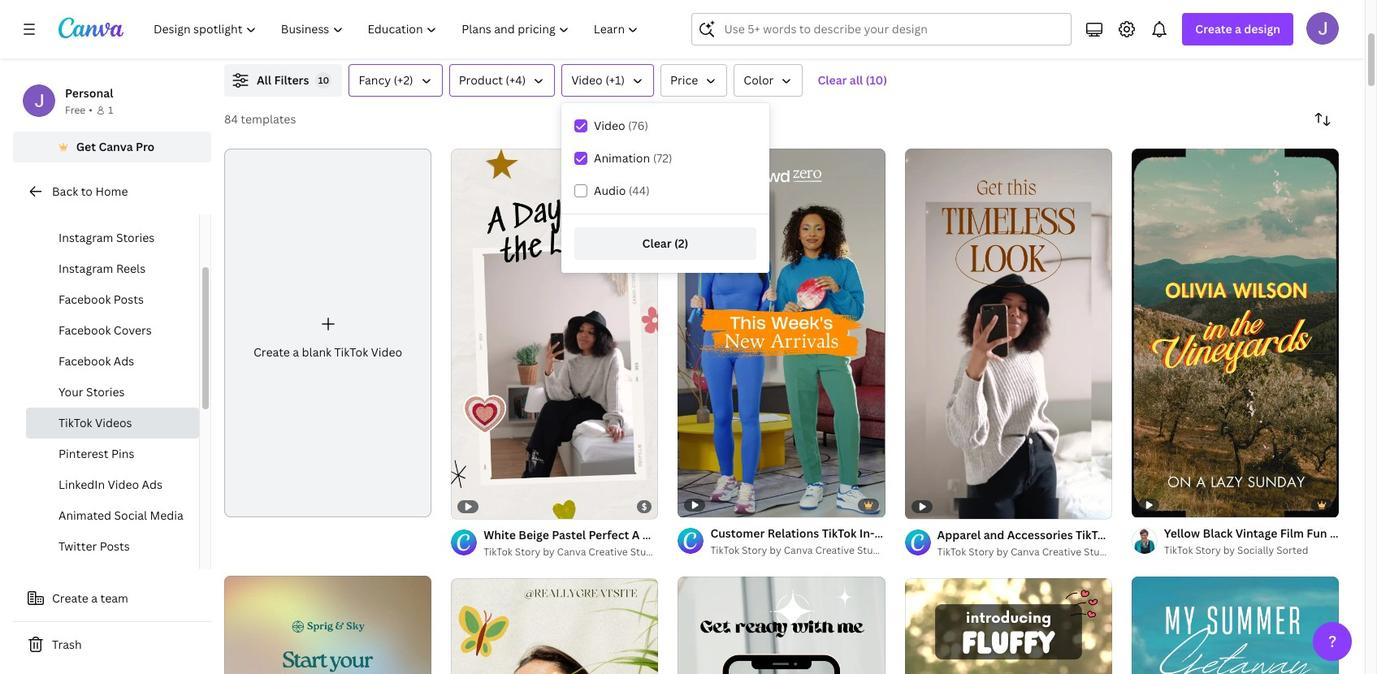 Task type: locate. For each thing, give the bounding box(es) containing it.
0 vertical spatial instagram
[[58, 199, 113, 214]]

1 horizontal spatial tiktok story by canva creative studio link
[[710, 542, 888, 559]]

creative inside white beige pastel perfect a day in the life tiktok video tiktok story by canva creative studio
[[588, 545, 628, 559]]

1 instagram from the top
[[58, 199, 113, 214]]

stories for instagram stories
[[116, 230, 155, 245]]

None search field
[[692, 13, 1072, 45]]

a inside dropdown button
[[1235, 21, 1241, 37]]

2 horizontal spatial studio
[[1084, 545, 1115, 559]]

1 vertical spatial create
[[253, 344, 290, 360]]

(+1)
[[605, 72, 625, 88]]

creative
[[815, 543, 855, 557], [588, 545, 628, 559], [1042, 545, 1081, 559]]

ads up media
[[142, 477, 162, 492]]

0 horizontal spatial a
[[91, 591, 98, 606]]

posts down animated social media link at left
[[100, 539, 130, 554]]

create for create a blank tiktok video
[[253, 344, 290, 360]]

0 horizontal spatial studio
[[630, 545, 661, 559]]

create a team button
[[13, 583, 211, 615]]

0 horizontal spatial clear
[[642, 236, 672, 251]]

stories
[[116, 230, 155, 245], [86, 384, 125, 400]]

posts
[[116, 199, 146, 214], [114, 292, 144, 307], [100, 539, 130, 554]]

tiktok story by socially sorted
[[1164, 543, 1308, 557]]

clear inside clear all (10) button
[[818, 72, 847, 88]]

2 horizontal spatial creative
[[1042, 545, 1081, 559]]

a for blank
[[293, 344, 299, 360]]

0 horizontal spatial ads
[[114, 353, 134, 369]]

animated social media link
[[26, 500, 199, 531]]

instagram stories link
[[26, 223, 199, 253]]

10
[[318, 74, 329, 86]]

0 horizontal spatial tiktok story by canva creative studio link
[[484, 544, 661, 560]]

the
[[680, 527, 698, 542]]

0 horizontal spatial tiktok story by canva creative studio
[[710, 543, 888, 557]]

animated social media
[[58, 508, 183, 523]]

posts for instagram posts
[[116, 199, 146, 214]]

by for tiktok story by socially sorted link
[[1223, 543, 1235, 557]]

white beige pastel perfect a day in the life tiktok video tiktok story by canva creative studio
[[484, 527, 794, 559]]

1 facebook from the top
[[58, 292, 111, 307]]

3 instagram from the top
[[58, 261, 113, 276]]

by
[[770, 543, 781, 557], [1223, 543, 1235, 557], [543, 545, 555, 559], [996, 545, 1008, 559]]

3 facebook from the top
[[58, 353, 111, 369]]

to
[[81, 184, 93, 199]]

(72)
[[653, 150, 672, 166]]

2 horizontal spatial a
[[1235, 21, 1241, 37]]

beige
[[519, 527, 549, 542]]

Sort by button
[[1306, 103, 1339, 136]]

clear all (10)
[[818, 72, 887, 88]]

0 vertical spatial clear
[[818, 72, 847, 88]]

back to home
[[52, 184, 128, 199]]

10 filter options selected element
[[316, 72, 332, 89]]

personal
[[65, 85, 113, 101]]

a
[[632, 527, 640, 542]]

clear left all
[[818, 72, 847, 88]]

create a design button
[[1182, 13, 1293, 45]]

2 instagram from the top
[[58, 230, 113, 245]]

create a blank tiktok video element
[[224, 149, 432, 517]]

create left design on the top
[[1195, 21, 1232, 37]]

templates
[[241, 111, 296, 127]]

posts down reels
[[114, 292, 144, 307]]

2 vertical spatial create
[[52, 591, 88, 606]]

tiktok
[[334, 344, 368, 360], [58, 415, 92, 431], [724, 527, 759, 542], [710, 543, 739, 557], [1164, 543, 1193, 557], [484, 545, 513, 559], [937, 545, 966, 559]]

fancy (+2) button
[[349, 64, 442, 97]]

2 vertical spatial instagram
[[58, 261, 113, 276]]

a left the team at the left bottom
[[91, 591, 98, 606]]

create inside create a blank tiktok video element
[[253, 344, 290, 360]]

clear
[[818, 72, 847, 88], [642, 236, 672, 251]]

product (+4)
[[459, 72, 526, 88]]

tiktok story by canva creative studio for tiktok story by canva creative studio link to the middle
[[710, 543, 888, 557]]

•
[[89, 103, 93, 117]]

facebook covers link
[[26, 315, 199, 346]]

video right life
[[762, 527, 794, 542]]

facebook ads
[[58, 353, 134, 369]]

create a design
[[1195, 21, 1280, 37]]

posts for facebook posts
[[114, 292, 144, 307]]

0 vertical spatial create
[[1195, 21, 1232, 37]]

$
[[642, 500, 647, 512]]

1 vertical spatial posts
[[114, 292, 144, 307]]

trash
[[52, 637, 82, 652]]

2 vertical spatial facebook
[[58, 353, 111, 369]]

1 vertical spatial instagram
[[58, 230, 113, 245]]

(+2)
[[394, 72, 413, 88]]

video left the (+1)
[[571, 72, 603, 88]]

posts inside twitter posts link
[[100, 539, 130, 554]]

0 vertical spatial ads
[[114, 353, 134, 369]]

facebook up facebook ads
[[58, 323, 111, 338]]

instagram stories
[[58, 230, 155, 245]]

facebook for facebook covers
[[58, 323, 111, 338]]

create inside create a team "button"
[[52, 591, 88, 606]]

posts up instagram stories link
[[116, 199, 146, 214]]

1 horizontal spatial tiktok story by canva creative studio
[[937, 545, 1115, 559]]

0 vertical spatial a
[[1235, 21, 1241, 37]]

1 horizontal spatial clear
[[818, 72, 847, 88]]

story for tiktok story by socially sorted link
[[1195, 543, 1221, 557]]

posts for twitter posts
[[100, 539, 130, 554]]

back to home link
[[13, 175, 211, 208]]

a left design on the top
[[1235, 21, 1241, 37]]

get canva pro
[[76, 139, 155, 154]]

a left blank
[[293, 344, 299, 360]]

1 vertical spatial clear
[[642, 236, 672, 251]]

0 horizontal spatial creative
[[588, 545, 628, 559]]

facebook for facebook ads
[[58, 353, 111, 369]]

0 horizontal spatial create
[[52, 591, 88, 606]]

0 vertical spatial stories
[[116, 230, 155, 245]]

story for tiktok story by canva creative studio link to the middle
[[742, 543, 767, 557]]

facebook
[[58, 292, 111, 307], [58, 323, 111, 338], [58, 353, 111, 369]]

instagram inside instagram stories link
[[58, 230, 113, 245]]

2 vertical spatial a
[[91, 591, 98, 606]]

studio
[[857, 543, 888, 557], [630, 545, 661, 559], [1084, 545, 1115, 559]]

posts inside instagram posts link
[[116, 199, 146, 214]]

create left blank
[[253, 344, 290, 360]]

1 horizontal spatial create
[[253, 344, 290, 360]]

clear inside clear (2) button
[[642, 236, 672, 251]]

clear left (2)
[[642, 236, 672, 251]]

create inside create a design dropdown button
[[1195, 21, 1232, 37]]

0 vertical spatial facebook
[[58, 292, 111, 307]]

video (+1) button
[[562, 64, 654, 97]]

create left the team at the left bottom
[[52, 591, 88, 606]]

facebook up your stories
[[58, 353, 111, 369]]

posts inside facebook posts link
[[114, 292, 144, 307]]

2 facebook from the top
[[58, 323, 111, 338]]

audio
[[594, 183, 626, 198]]

clear for clear (2)
[[642, 236, 672, 251]]

product
[[459, 72, 503, 88]]

instagram inside instagram reels link
[[58, 261, 113, 276]]

story inside white beige pastel perfect a day in the life tiktok video tiktok story by canva creative studio
[[515, 545, 540, 559]]

video
[[571, 72, 603, 88], [594, 118, 625, 133], [371, 344, 402, 360], [108, 477, 139, 492], [762, 527, 794, 542]]

1 vertical spatial ads
[[142, 477, 162, 492]]

1 vertical spatial stories
[[86, 384, 125, 400]]

ads down covers
[[114, 353, 134, 369]]

ads
[[114, 353, 134, 369], [142, 477, 162, 492]]

your stories
[[58, 384, 125, 400]]

0 vertical spatial posts
[[116, 199, 146, 214]]

84
[[224, 111, 238, 127]]

color
[[744, 72, 774, 88]]

canva
[[99, 139, 133, 154], [784, 543, 813, 557], [557, 545, 586, 559], [1011, 545, 1040, 559]]

2 horizontal spatial create
[[1195, 21, 1232, 37]]

(76)
[[628, 118, 648, 133]]

1 vertical spatial facebook
[[58, 323, 111, 338]]

1 vertical spatial a
[[293, 344, 299, 360]]

pinterest
[[58, 446, 109, 461]]

stories down "facebook ads" link
[[86, 384, 125, 400]]

canva inside button
[[99, 139, 133, 154]]

animated
[[58, 508, 111, 523]]

a
[[1235, 21, 1241, 37], [293, 344, 299, 360], [91, 591, 98, 606]]

1 horizontal spatial a
[[293, 344, 299, 360]]

tiktok story by canva creative studio link
[[710, 542, 888, 559], [484, 544, 661, 560], [937, 544, 1115, 560]]

2 vertical spatial posts
[[100, 539, 130, 554]]

tiktok story by canva creative studio
[[710, 543, 888, 557], [937, 545, 1115, 559]]

story for right tiktok story by canva creative studio link
[[969, 545, 994, 559]]

socially
[[1237, 543, 1274, 557]]

in
[[667, 527, 677, 542]]

stories up reels
[[116, 230, 155, 245]]

blank
[[302, 344, 332, 360]]

a inside "button"
[[91, 591, 98, 606]]

audio (44)
[[594, 183, 650, 198]]

price button
[[661, 64, 727, 97]]

facebook down instagram reels
[[58, 292, 111, 307]]

instagram inside instagram posts link
[[58, 199, 113, 214]]

facebook for facebook posts
[[58, 292, 111, 307]]



Task type: vqa. For each thing, say whether or not it's contained in the screenshot.
the Studio
yes



Task type: describe. For each thing, give the bounding box(es) containing it.
(2)
[[674, 236, 688, 251]]

animation (72)
[[594, 150, 672, 166]]

social
[[114, 508, 147, 523]]

twitter posts link
[[26, 531, 199, 562]]

2 horizontal spatial tiktok story by canva creative studio link
[[937, 544, 1115, 560]]

create a blank tiktok video link
[[224, 149, 432, 517]]

pinterest pins link
[[26, 439, 199, 470]]

home
[[95, 184, 128, 199]]

life
[[701, 527, 722, 542]]

facebook ads link
[[26, 346, 199, 377]]

white
[[484, 527, 516, 542]]

perfect
[[588, 527, 629, 542]]

all
[[257, 72, 271, 88]]

a for team
[[91, 591, 98, 606]]

facebook covers
[[58, 323, 152, 338]]

by for tiktok story by canva creative studio link to the middle
[[770, 543, 781, 557]]

instagram posts
[[58, 199, 146, 214]]

video (76)
[[594, 118, 648, 133]]

back
[[52, 184, 78, 199]]

color button
[[734, 64, 803, 97]]

animation
[[594, 150, 650, 166]]

1 horizontal spatial ads
[[142, 477, 162, 492]]

facebook posts
[[58, 292, 144, 307]]

canva inside white beige pastel perfect a day in the life tiktok video tiktok story by canva creative studio
[[557, 545, 586, 559]]

stories for your stories
[[86, 384, 125, 400]]

instagram posts link
[[26, 192, 199, 223]]

video (+1)
[[571, 72, 625, 88]]

a for design
[[1235, 21, 1241, 37]]

free
[[65, 103, 86, 117]]

tiktok story by canva creative studio for right tiktok story by canva creative studio link
[[937, 545, 1115, 559]]

1 horizontal spatial creative
[[815, 543, 855, 557]]

tiktok videos
[[58, 415, 132, 431]]

1 horizontal spatial studio
[[857, 543, 888, 557]]

create a team
[[52, 591, 128, 606]]

white beige pastel perfect a day in the life tiktok video link
[[484, 526, 794, 544]]

create for create a team
[[52, 591, 88, 606]]

linkedin video ads link
[[26, 470, 199, 500]]

instagram for instagram stories
[[58, 230, 113, 245]]

(10)
[[866, 72, 887, 88]]

video inside white beige pastel perfect a day in the life tiktok video tiktok story by canva creative studio
[[762, 527, 794, 542]]

facebook posts link
[[26, 284, 199, 315]]

trash link
[[13, 629, 211, 661]]

day
[[642, 527, 664, 542]]

video right blank
[[371, 344, 402, 360]]

clear (2) button
[[574, 227, 756, 260]]

create a blank tiktok video
[[253, 344, 402, 360]]

pins
[[111, 446, 134, 461]]

linkedin video ads
[[58, 477, 162, 492]]

sorted
[[1276, 543, 1308, 557]]

clear all (10) button
[[809, 64, 895, 97]]

by for right tiktok story by canva creative studio link
[[996, 545, 1008, 559]]

jacob simon image
[[1306, 12, 1339, 45]]

(+4)
[[506, 72, 526, 88]]

covers
[[114, 323, 152, 338]]

filters
[[274, 72, 309, 88]]

studio inside white beige pastel perfect a day in the life tiktok video tiktok story by canva creative studio
[[630, 545, 661, 559]]

get canva pro button
[[13, 132, 211, 162]]

instagram for instagram reels
[[58, 261, 113, 276]]

video down pins
[[108, 477, 139, 492]]

price
[[670, 72, 698, 88]]

instagram for instagram posts
[[58, 199, 113, 214]]

your stories link
[[26, 377, 199, 408]]

media
[[150, 508, 183, 523]]

84 templates
[[224, 111, 296, 127]]

1
[[108, 103, 113, 117]]

top level navigation element
[[143, 13, 653, 45]]

product (+4) button
[[449, 64, 555, 97]]

team
[[100, 591, 128, 606]]

(44)
[[629, 183, 650, 198]]

videos
[[95, 415, 132, 431]]

fancy (+2)
[[359, 72, 413, 88]]

your
[[58, 384, 83, 400]]

fancy
[[359, 72, 391, 88]]

twitter posts
[[58, 539, 130, 554]]

pastel
[[552, 527, 586, 542]]

get
[[76, 139, 96, 154]]

instagram reels link
[[26, 253, 199, 284]]

tiktok video templates image
[[992, 0, 1339, 45]]

by inside white beige pastel perfect a day in the life tiktok video tiktok story by canva creative studio
[[543, 545, 555, 559]]

linkedin
[[58, 477, 105, 492]]

create for create a design
[[1195, 21, 1232, 37]]

video left (76)
[[594, 118, 625, 133]]

Search search field
[[724, 14, 1061, 45]]

all
[[850, 72, 863, 88]]

reels
[[116, 261, 146, 276]]

twitter
[[58, 539, 97, 554]]

clear for clear all (10)
[[818, 72, 847, 88]]

video inside button
[[571, 72, 603, 88]]

free •
[[65, 103, 93, 117]]

all filters
[[257, 72, 309, 88]]

tiktok story by socially sorted link
[[1164, 542, 1339, 559]]



